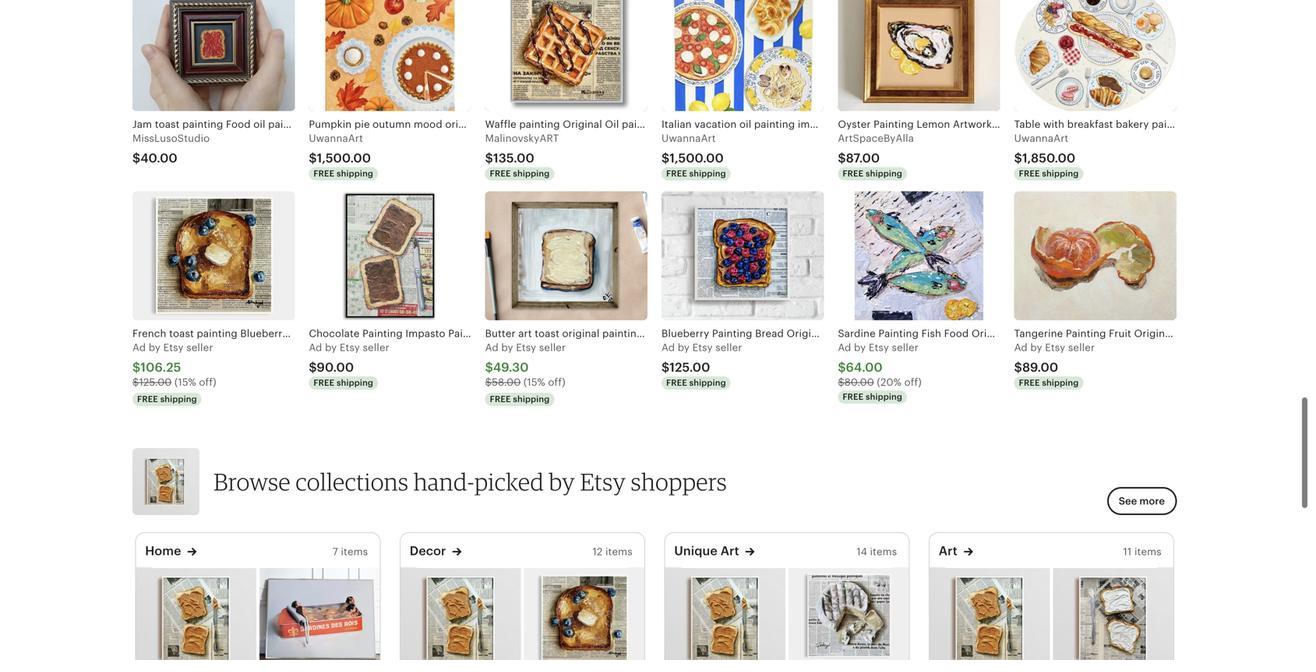 Task type: locate. For each thing, give the bounding box(es) containing it.
oil inside pumpkin pie outumn mood original oil painting uwannaart $ 1,500.00 free shipping
[[486, 119, 497, 130]]

b inside a d b y etsy seller $ 90.00 free shipping
[[325, 342, 332, 354]]

7
[[333, 546, 338, 558]]

seller inside "a d b y etsy seller $ 49.30 $ 58.00 (15% off) free shipping"
[[539, 342, 566, 354]]

2 oil from the left
[[740, 119, 752, 130]]

6 seller from the left
[[1069, 342, 1095, 354]]

5 y from the left
[[861, 342, 866, 354]]

1 seller from the left
[[187, 342, 213, 354]]

49.30
[[493, 360, 529, 374]]

d inside a d b y etsy seller $ 106.25 $ 125.00 (15% off) free shipping
[[139, 342, 146, 354]]

1 horizontal spatial 125.00
[[670, 360, 711, 374]]

pumpkin pie outumn mood original oil painting uwannaart $ 1,500.00 free shipping
[[309, 119, 541, 178]]

a for 49.30
[[485, 342, 492, 354]]

(15%
[[175, 376, 196, 388], [524, 376, 546, 388]]

1 painting from the left
[[500, 119, 541, 130]]

etsy inside the a d b y etsy seller $ 125.00 free shipping
[[693, 342, 713, 354]]

painting up the malinovskyart
[[500, 119, 541, 130]]

1 y from the left
[[155, 342, 161, 354]]

etsy inside "a d b y etsy seller $ 64.00 $ 80.00 (20% off) free shipping"
[[869, 342, 889, 354]]

(15% down 106.25
[[175, 376, 196, 388]]

7 items
[[333, 546, 368, 558]]

free inside a d b y etsy seller $ 89.00 free shipping
[[1019, 378, 1040, 388]]

5 a from the left
[[838, 342, 845, 354]]

0 horizontal spatial off)
[[199, 376, 217, 388]]

art right 14 items
[[939, 544, 958, 558]]

a d b y etsy seller $ 64.00 $ 80.00 (20% off) free shipping
[[838, 342, 922, 402]]

unique art
[[675, 544, 740, 558]]

1 horizontal spatial off)
[[548, 376, 566, 388]]

italian
[[662, 119, 692, 130]]

3 y from the left
[[508, 342, 513, 354]]

d for 106.25
[[139, 342, 146, 354]]

a for 89.00
[[1015, 342, 1022, 354]]

3 off) from the left
[[905, 376, 922, 388]]

items for decor
[[606, 546, 633, 558]]

seller inside a d b y etsy seller $ 89.00 free shipping
[[1069, 342, 1095, 354]]

3 items from the left
[[870, 546, 897, 558]]

shoppers
[[631, 467, 727, 496]]

1 b from the left
[[149, 342, 155, 354]]

original
[[445, 119, 483, 130]]

1 off) from the left
[[199, 376, 217, 388]]

art right unique
[[721, 544, 740, 558]]

butter art toast original painting impasto still life oil painting moody food wall art small 3d kitchen wall art 6x6 image
[[485, 191, 648, 320]]

uwannaart inside uwannaart $ 1,850.00 free shipping
[[1015, 133, 1069, 144]]

11
[[1124, 546, 1132, 558]]

items right 11
[[1135, 546, 1162, 558]]

items right 12
[[606, 546, 633, 558]]

a for 125.00
[[662, 342, 669, 354]]

textured
[[841, 119, 882, 130]]

4 y from the left
[[684, 342, 690, 354]]

5 seller from the left
[[892, 342, 919, 354]]

a inside a d b y etsy seller $ 89.00 free shipping
[[1015, 342, 1022, 354]]

2 y from the left
[[331, 342, 337, 354]]

b inside a d b y etsy seller $ 106.25 $ 125.00 (15% off) free shipping
[[149, 342, 155, 354]]

12
[[593, 546, 603, 558]]

sardine painting fish food original art still life impasto artwork kitchen wall art 10" by 10" image
[[838, 191, 1001, 320]]

a d b y etsy seller $ 125.00 free shipping
[[662, 342, 743, 388]]

etsy inside a d b y etsy seller $ 89.00 free shipping
[[1046, 342, 1066, 354]]

impasto painting newspaper art peanut butter toast food painting breakfast painting image for decor
[[401, 568, 521, 660]]

d inside "a d b y etsy seller $ 64.00 $ 80.00 (20% off) free shipping"
[[845, 342, 852, 354]]

b
[[149, 342, 155, 354], [325, 342, 332, 354], [502, 342, 508, 354], [678, 342, 685, 354], [854, 342, 861, 354], [1031, 342, 1037, 354]]

art
[[721, 544, 740, 558], [939, 544, 958, 558]]

free inside "artspacebyalla $ 87.00 free shipping"
[[843, 169, 864, 178]]

seller for 90.00
[[363, 342, 390, 354]]

6 a from the left
[[1015, 342, 1022, 354]]

a inside "a d b y etsy seller $ 49.30 $ 58.00 (15% off) free shipping"
[[485, 342, 492, 354]]

125.00 inside the a d b y etsy seller $ 125.00 free shipping
[[670, 360, 711, 374]]

misslusostudio
[[133, 133, 210, 144]]

1,850.00
[[1023, 151, 1076, 165]]

89.00
[[1023, 360, 1059, 374]]

chocolate painting impasto painting bread painting toast art food painting newspaper art original oil painting food wall art still life art image
[[309, 191, 471, 320]]

6 b from the left
[[1031, 342, 1037, 354]]

2 items from the left
[[606, 546, 633, 558]]

5 b from the left
[[854, 342, 861, 354]]

oil right the original
[[486, 119, 497, 130]]

2 horizontal spatial uwannaart
[[1015, 133, 1069, 144]]

1 horizontal spatial painting
[[755, 119, 795, 130]]

unique
[[675, 544, 718, 558]]

1 horizontal spatial art
[[939, 544, 958, 558]]

y inside a d b y etsy seller $ 106.25 $ 125.00 (15% off) free shipping
[[155, 342, 161, 354]]

y for 125.00
[[684, 342, 690, 354]]

etsy for 64.00
[[869, 342, 889, 354]]

0 horizontal spatial oil
[[486, 119, 497, 130]]

b inside "a d b y etsy seller $ 49.30 $ 58.00 (15% off) free shipping"
[[502, 342, 508, 354]]

b for 106.25
[[149, 342, 155, 354]]

0 vertical spatial 125.00
[[670, 360, 711, 374]]

seller inside a d b y etsy seller $ 90.00 free shipping
[[363, 342, 390, 354]]

$ inside the italian vacation oil painting impasto textured realistic pizza pasta uwannaart $ 1,500.00 free shipping
[[662, 151, 670, 165]]

free inside malinovskyart $ 135.00 free shipping
[[490, 169, 511, 178]]

(15% inside "a d b y etsy seller $ 49.30 $ 58.00 (15% off) free shipping"
[[524, 376, 546, 388]]

2 seller from the left
[[363, 342, 390, 354]]

b inside a d b y etsy seller $ 89.00 free shipping
[[1031, 342, 1037, 354]]

by
[[549, 467, 575, 496]]

b for 89.00
[[1031, 342, 1037, 354]]

0 horizontal spatial art
[[721, 544, 740, 558]]

items for art
[[1135, 546, 1162, 558]]

2 (15% from the left
[[524, 376, 546, 388]]

a inside the a d b y etsy seller $ 125.00 free shipping
[[662, 342, 669, 354]]

tangerine painting fruit original oil painting food art orange wall art still life painting kitchen artwork best friend gift image
[[1015, 191, 1177, 320]]

0 horizontal spatial uwannaart
[[309, 133, 363, 144]]

pasta
[[955, 119, 982, 130]]

1 horizontal spatial french toast painting blueberry painting newspaper art food painting breakfast painting 8x8" by julia stankevych image
[[524, 568, 645, 660]]

shipping inside a d b y etsy seller $ 90.00 free shipping
[[337, 378, 373, 388]]

4 a from the left
[[662, 342, 669, 354]]

1 horizontal spatial (15%
[[524, 376, 546, 388]]

a d b y etsy seller $ 89.00 free shipping
[[1015, 342, 1095, 388]]

d
[[139, 342, 146, 354], [316, 342, 322, 354], [492, 342, 499, 354], [669, 342, 675, 354], [845, 342, 852, 354], [1022, 342, 1028, 354]]

3 b from the left
[[502, 342, 508, 354]]

etsy inside a d b y etsy seller $ 90.00 free shipping
[[340, 342, 360, 354]]

1 vertical spatial 125.00
[[139, 376, 172, 388]]

5 d from the left
[[845, 342, 852, 354]]

items right 14
[[870, 546, 897, 558]]

1 d from the left
[[139, 342, 146, 354]]

etsy for 106.25
[[163, 342, 184, 354]]

0 horizontal spatial 125.00
[[139, 376, 172, 388]]

shipping
[[337, 169, 373, 178], [513, 169, 550, 178], [690, 169, 726, 178], [866, 169, 903, 178], [1043, 169, 1079, 178], [337, 378, 373, 388], [690, 378, 726, 388], [1043, 378, 1079, 388], [866, 392, 903, 402], [160, 394, 197, 404], [513, 394, 550, 404]]

d for 64.00
[[845, 342, 852, 354]]

french toast painting blueberry painting newspaper art food painting breakfast painting 8x8" by julia stankevych image
[[133, 191, 295, 320], [524, 568, 645, 660]]

seller for 125.00
[[716, 342, 743, 354]]

a for 64.00
[[838, 342, 845, 354]]

items
[[341, 546, 368, 558], [606, 546, 633, 558], [870, 546, 897, 558], [1135, 546, 1162, 558]]

4 seller from the left
[[716, 342, 743, 354]]

impasto painting newspaper art peanut butter toast food painting breakfast painting image
[[136, 568, 256, 660], [401, 568, 521, 660], [665, 568, 786, 660], [930, 568, 1050, 660]]

3 d from the left
[[492, 342, 499, 354]]

$
[[133, 151, 140, 165], [309, 151, 317, 165], [485, 151, 493, 165], [662, 151, 670, 165], [838, 151, 846, 165], [1015, 151, 1023, 165], [133, 360, 141, 374], [309, 360, 317, 374], [485, 360, 493, 374], [662, 360, 670, 374], [838, 360, 846, 374], [1015, 360, 1023, 374], [133, 376, 139, 388], [485, 376, 492, 388], [838, 376, 845, 388]]

shipping inside uwannaart $ 1,850.00 free shipping
[[1043, 169, 1079, 178]]

1 horizontal spatial 1,500.00
[[670, 151, 724, 165]]

free inside the a d b y etsy seller $ 125.00 free shipping
[[667, 378, 687, 388]]

seller inside the a d b y etsy seller $ 125.00 free shipping
[[716, 342, 743, 354]]

table with breakfast bakery painting texture impasto painting realistic painting croissant lover gift image
[[1015, 0, 1177, 111]]

125.00
[[670, 360, 711, 374], [139, 376, 172, 388]]

picked
[[475, 467, 544, 496]]

etsy for 89.00
[[1046, 342, 1066, 354]]

off) inside a d b y etsy seller $ 106.25 $ 125.00 (15% off) free shipping
[[199, 376, 217, 388]]

y inside "a d b y etsy seller $ 49.30 $ 58.00 (15% off) free shipping"
[[508, 342, 513, 354]]

b inside "a d b y etsy seller $ 64.00 $ 80.00 (20% off) free shipping"
[[854, 342, 861, 354]]

artspacebyalla
[[838, 133, 914, 144]]

12 items
[[593, 546, 633, 558]]

3 uwannaart from the left
[[1015, 133, 1069, 144]]

y for 90.00
[[331, 342, 337, 354]]

2 painting from the left
[[755, 119, 795, 130]]

4 impasto painting newspaper art peanut butter toast food painting breakfast painting image from the left
[[930, 568, 1050, 660]]

seller inside "a d b y etsy seller $ 64.00 $ 80.00 (20% off) free shipping"
[[892, 342, 919, 354]]

a d b y etsy seller $ 49.30 $ 58.00 (15% off) free shipping
[[485, 342, 566, 404]]

y
[[155, 342, 161, 354], [331, 342, 337, 354], [508, 342, 513, 354], [684, 342, 690, 354], [861, 342, 866, 354], [1037, 342, 1043, 354]]

1 a from the left
[[133, 342, 140, 354]]

$ inside the a d b y etsy seller $ 125.00 free shipping
[[662, 360, 670, 374]]

b inside the a d b y etsy seller $ 125.00 free shipping
[[678, 342, 685, 354]]

0 horizontal spatial painting
[[500, 119, 541, 130]]

shipping inside "artspacebyalla $ 87.00 free shipping"
[[866, 169, 903, 178]]

uwannaart down the pumpkin
[[309, 133, 363, 144]]

1 horizontal spatial uwannaart
[[662, 133, 716, 144]]

uwannaart inside pumpkin pie outumn mood original oil painting uwannaart $ 1,500.00 free shipping
[[309, 133, 363, 144]]

shipping inside the a d b y etsy seller $ 125.00 free shipping
[[690, 378, 726, 388]]

impasto
[[798, 119, 838, 130]]

impasto painting newspaper art peanut butter toast food painting breakfast painting image for home
[[136, 568, 256, 660]]

(15% inside a d b y etsy seller $ 106.25 $ 125.00 (15% off) free shipping
[[175, 376, 196, 388]]

oil
[[486, 119, 497, 130], [740, 119, 752, 130]]

2 b from the left
[[325, 342, 332, 354]]

seller
[[187, 342, 213, 354], [363, 342, 390, 354], [539, 342, 566, 354], [716, 342, 743, 354], [892, 342, 919, 354], [1069, 342, 1095, 354]]

4 d from the left
[[669, 342, 675, 354]]

1 horizontal spatial oil
[[740, 119, 752, 130]]

d inside a d b y etsy seller $ 90.00 free shipping
[[316, 342, 322, 354]]

a inside "a d b y etsy seller $ 64.00 $ 80.00 (20% off) free shipping"
[[838, 342, 845, 354]]

oil right vacation
[[740, 119, 752, 130]]

free
[[314, 169, 335, 178], [490, 169, 511, 178], [667, 169, 687, 178], [843, 169, 864, 178], [1019, 169, 1040, 178], [314, 378, 335, 388], [667, 378, 687, 388], [1019, 378, 1040, 388], [843, 392, 864, 402], [137, 394, 158, 404], [490, 394, 511, 404]]

0 horizontal spatial 1,500.00
[[317, 151, 371, 165]]

3 seller from the left
[[539, 342, 566, 354]]

2 1,500.00 from the left
[[670, 151, 724, 165]]

1 oil from the left
[[486, 119, 497, 130]]

2 art from the left
[[939, 544, 958, 558]]

y inside a d b y etsy seller $ 89.00 free shipping
[[1037, 342, 1043, 354]]

painting
[[500, 119, 541, 130], [755, 119, 795, 130]]

1 (15% from the left
[[175, 376, 196, 388]]

uwannaart up 1,850.00
[[1015, 133, 1069, 144]]

1 vertical spatial french toast painting blueberry painting newspaper art food painting breakfast painting 8x8" by julia stankevych image
[[524, 568, 645, 660]]

2 a from the left
[[309, 342, 316, 354]]

1 items from the left
[[341, 546, 368, 558]]

off) inside "a d b y etsy seller $ 64.00 $ 80.00 (20% off) free shipping"
[[905, 376, 922, 388]]

d inside the a d b y etsy seller $ 125.00 free shipping
[[669, 342, 675, 354]]

a
[[133, 342, 140, 354], [309, 342, 316, 354], [485, 342, 492, 354], [662, 342, 669, 354], [838, 342, 845, 354], [1015, 342, 1022, 354]]

2 uwannaart from the left
[[662, 133, 716, 144]]

1 1,500.00 from the left
[[317, 151, 371, 165]]

shipping inside the italian vacation oil painting impasto textured realistic pizza pasta uwannaart $ 1,500.00 free shipping
[[690, 169, 726, 178]]

0 horizontal spatial french toast painting blueberry painting newspaper art food painting breakfast painting 8x8" by julia stankevych image
[[133, 191, 295, 320]]

pumpkin pie outumn mood original oil painting image
[[309, 0, 471, 111]]

6 y from the left
[[1037, 342, 1043, 354]]

2 off) from the left
[[548, 376, 566, 388]]

etsy for 90.00
[[340, 342, 360, 354]]

(15% down '49.30'
[[524, 376, 546, 388]]

items right 7
[[341, 546, 368, 558]]

1 uwannaart from the left
[[309, 133, 363, 144]]

vacation
[[695, 119, 737, 130]]

outumn
[[373, 119, 411, 130]]

1 impasto painting newspaper art peanut butter toast food painting breakfast painting image from the left
[[136, 568, 256, 660]]

see more link
[[1108, 487, 1177, 515]]

y inside "a d b y etsy seller $ 64.00 $ 80.00 (20% off) free shipping"
[[861, 342, 866, 354]]

(15% for 106.25
[[175, 376, 196, 388]]

4 items from the left
[[1135, 546, 1162, 558]]

realistic
[[885, 119, 924, 130]]

impasto painting newspaper art peanut butter toast food painting breakfast painting image for unique art
[[665, 568, 786, 660]]

waffle painting original oil painting dessert with chocolate painting food wall art decor breakfast art newspaper art painting 8x8" image
[[485, 0, 648, 111]]

a for 106.25
[[133, 342, 140, 354]]

a inside a d b y etsy seller $ 90.00 free shipping
[[309, 342, 316, 354]]

4 b from the left
[[678, 342, 685, 354]]

etsy
[[163, 342, 184, 354], [340, 342, 360, 354], [516, 342, 537, 354], [693, 342, 713, 354], [869, 342, 889, 354], [1046, 342, 1066, 354], [580, 467, 626, 496]]

(20%
[[877, 376, 902, 388]]

collections
[[296, 467, 409, 496]]

free inside a d b y etsy seller $ 106.25 $ 125.00 (15% off) free shipping
[[137, 394, 158, 404]]

uwannaart down italian
[[662, 133, 716, 144]]

90.00
[[317, 360, 354, 374]]

home
[[145, 544, 181, 558]]

3 impasto painting newspaper art peanut butter toast food painting breakfast painting image from the left
[[665, 568, 786, 660]]

painting left impasto
[[755, 119, 795, 130]]

1,500.00 down the pumpkin
[[317, 151, 371, 165]]

y inside the a d b y etsy seller $ 125.00 free shipping
[[684, 342, 690, 354]]

free inside pumpkin pie outumn mood original oil painting uwannaart $ 1,500.00 free shipping
[[314, 169, 335, 178]]

6 d from the left
[[1022, 342, 1028, 354]]

etsy inside a d b y etsy seller $ 106.25 $ 125.00 (15% off) free shipping
[[163, 342, 184, 354]]

cheese painting food painting original oil painting newspaper art camembert art breakfast art food wall art image
[[789, 568, 909, 660]]

a inside a d b y etsy seller $ 106.25 $ 125.00 (15% off) free shipping
[[133, 342, 140, 354]]

free inside the italian vacation oil painting impasto textured realistic pizza pasta uwannaart $ 1,500.00 free shipping
[[667, 169, 687, 178]]

1,500.00 down vacation
[[670, 151, 724, 165]]

$ inside a d b y etsy seller $ 90.00 free shipping
[[309, 360, 317, 374]]

1,500.00
[[317, 151, 371, 165], [670, 151, 724, 165]]

3 a from the left
[[485, 342, 492, 354]]

2 impasto painting newspaper art peanut butter toast food painting breakfast painting image from the left
[[401, 568, 521, 660]]

(15% for 49.30
[[524, 376, 546, 388]]

d inside "a d b y etsy seller $ 49.30 $ 58.00 (15% off) free shipping"
[[492, 342, 499, 354]]

2 d from the left
[[316, 342, 322, 354]]

0 horizontal spatial (15%
[[175, 376, 196, 388]]

d inside a d b y etsy seller $ 89.00 free shipping
[[1022, 342, 1028, 354]]

y inside a d b y etsy seller $ 90.00 free shipping
[[331, 342, 337, 354]]

uwannaart inside the italian vacation oil painting impasto textured realistic pizza pasta uwannaart $ 1,500.00 free shipping
[[662, 133, 716, 144]]

pie
[[355, 119, 370, 130]]

etsy inside "a d b y etsy seller $ 49.30 $ 58.00 (15% off) free shipping"
[[516, 342, 537, 354]]

40.00
[[140, 151, 178, 165]]

seller inside a d b y etsy seller $ 106.25 $ 125.00 (15% off) free shipping
[[187, 342, 213, 354]]

off) inside "a d b y etsy seller $ 49.30 $ 58.00 (15% off) free shipping"
[[548, 376, 566, 388]]

b for 49.30
[[502, 342, 508, 354]]

2 horizontal spatial off)
[[905, 376, 922, 388]]

uwannaart
[[309, 133, 363, 144], [662, 133, 716, 144], [1015, 133, 1069, 144]]

off)
[[199, 376, 217, 388], [548, 376, 566, 388], [905, 376, 922, 388]]



Task type: vqa. For each thing, say whether or not it's contained in the screenshot.


Task type: describe. For each thing, give the bounding box(es) containing it.
87.00
[[846, 151, 880, 165]]

d for 49.30
[[492, 342, 499, 354]]

off) for 49.30
[[548, 376, 566, 388]]

a d b y etsy seller $ 90.00 free shipping
[[309, 342, 390, 388]]

italian vacation oil painting impasto textured realistic pizza pasta image
[[662, 0, 824, 111]]

sardines of the kings | vintage | sardines des rois a l'huile | kitchen wall art | humor | premium quality print image
[[259, 568, 380, 660]]

135.00
[[493, 151, 535, 165]]

d for 125.00
[[669, 342, 675, 354]]

seller for 64.00
[[892, 342, 919, 354]]

misslusostudio $ 40.00
[[133, 133, 210, 165]]

free inside a d b y etsy seller $ 90.00 free shipping
[[314, 378, 335, 388]]

uwannaart $ 1,850.00 free shipping
[[1015, 133, 1079, 178]]

off) for 106.25
[[199, 376, 217, 388]]

14
[[857, 546, 868, 558]]

1,500.00 inside pumpkin pie outumn mood original oil painting uwannaart $ 1,500.00 free shipping
[[317, 151, 371, 165]]

a for 90.00
[[309, 342, 316, 354]]

y for 89.00
[[1037, 342, 1043, 354]]

58.00
[[492, 376, 521, 388]]

malinovskyart $ 135.00 free shipping
[[485, 133, 559, 178]]

impasto painting original acrylic painting cream cheese toast newspaper art breakfast painting image
[[1053, 568, 1174, 660]]

painting inside pumpkin pie outumn mood original oil painting uwannaart $ 1,500.00 free shipping
[[500, 119, 541, 130]]

80.00
[[845, 376, 875, 388]]

shipping inside malinovskyart $ 135.00 free shipping
[[513, 169, 550, 178]]

seller for 49.30
[[539, 342, 566, 354]]

y for 49.30
[[508, 342, 513, 354]]

106.25
[[141, 360, 181, 374]]

browse collections hand-picked by etsy shoppers
[[214, 467, 727, 496]]

decor
[[410, 544, 446, 558]]

shipping inside a d b y etsy seller $ 89.00 free shipping
[[1043, 378, 1079, 388]]

painting inside the italian vacation oil painting impasto textured realistic pizza pasta uwannaart $ 1,500.00 free shipping
[[755, 119, 795, 130]]

browse
[[214, 467, 291, 496]]

more
[[1140, 495, 1165, 507]]

blueberry painting bread original oil art 8 by 8 peanut butter art newspaper painting food toast artwork breakfast impasto berry painting image
[[662, 191, 824, 320]]

$ inside pumpkin pie outumn mood original oil painting uwannaart $ 1,500.00 free shipping
[[309, 151, 317, 165]]

y for 106.25
[[155, 342, 161, 354]]

shipping inside "a d b y etsy seller $ 64.00 $ 80.00 (20% off) free shipping"
[[866, 392, 903, 402]]

seller for 89.00
[[1069, 342, 1095, 354]]

see
[[1119, 495, 1138, 507]]

64.00
[[846, 360, 883, 374]]

pumpkin
[[309, 119, 352, 130]]

shipping inside a d b y etsy seller $ 106.25 $ 125.00 (15% off) free shipping
[[160, 394, 197, 404]]

jam toast painting food oil painting food wall art still life painting painting 2x2 original painting impasto oil painting small painting image
[[133, 0, 295, 111]]

free inside uwannaart $ 1,850.00 free shipping
[[1019, 169, 1040, 178]]

seller for 106.25
[[187, 342, 213, 354]]

$ inside "artspacebyalla $ 87.00 free shipping"
[[838, 151, 846, 165]]

free inside "a d b y etsy seller $ 64.00 $ 80.00 (20% off) free shipping"
[[843, 392, 864, 402]]

14 items
[[857, 546, 897, 558]]

oyster painting lemon artwork food original art impasto small oil painting for gift kitchen wall art image
[[838, 0, 1001, 111]]

off) for 64.00
[[905, 376, 922, 388]]

1 art from the left
[[721, 544, 740, 558]]

shipping inside "a d b y etsy seller $ 49.30 $ 58.00 (15% off) free shipping"
[[513, 394, 550, 404]]

items for unique art
[[870, 546, 897, 558]]

11 items
[[1124, 546, 1162, 558]]

mood
[[414, 119, 443, 130]]

125.00 inside a d b y etsy seller $ 106.25 $ 125.00 (15% off) free shipping
[[139, 376, 172, 388]]

d for 89.00
[[1022, 342, 1028, 354]]

b for 64.00
[[854, 342, 861, 354]]

hand-
[[414, 467, 475, 496]]

artspacebyalla $ 87.00 free shipping
[[838, 133, 914, 178]]

italian vacation oil painting impasto textured realistic pizza pasta uwannaart $ 1,500.00 free shipping
[[662, 119, 982, 178]]

see more
[[1119, 495, 1165, 507]]

0 vertical spatial french toast painting blueberry painting newspaper art food painting breakfast painting 8x8" by julia stankevych image
[[133, 191, 295, 320]]

pizza
[[927, 119, 952, 130]]

$ inside misslusostudio $ 40.00
[[133, 151, 140, 165]]

etsy for 125.00
[[693, 342, 713, 354]]

$ inside uwannaart $ 1,850.00 free shipping
[[1015, 151, 1023, 165]]

malinovskyart
[[485, 133, 559, 144]]

shipping inside pumpkin pie outumn mood original oil painting uwannaart $ 1,500.00 free shipping
[[337, 169, 373, 178]]

a d b y etsy seller $ 106.25 $ 125.00 (15% off) free shipping
[[133, 342, 217, 404]]

b for 90.00
[[325, 342, 332, 354]]

$ inside malinovskyart $ 135.00 free shipping
[[485, 151, 493, 165]]

d for 90.00
[[316, 342, 322, 354]]

oil inside the italian vacation oil painting impasto textured realistic pizza pasta uwannaart $ 1,500.00 free shipping
[[740, 119, 752, 130]]

b for 125.00
[[678, 342, 685, 354]]

free inside "a d b y etsy seller $ 49.30 $ 58.00 (15% off) free shipping"
[[490, 394, 511, 404]]

$ inside a d b y etsy seller $ 89.00 free shipping
[[1015, 360, 1023, 374]]

items for home
[[341, 546, 368, 558]]

impasto painting newspaper art peanut butter toast food painting breakfast painting image for art
[[930, 568, 1050, 660]]

1,500.00 inside the italian vacation oil painting impasto textured realistic pizza pasta uwannaart $ 1,500.00 free shipping
[[670, 151, 724, 165]]

etsy for 49.30
[[516, 342, 537, 354]]

y for 64.00
[[861, 342, 866, 354]]



